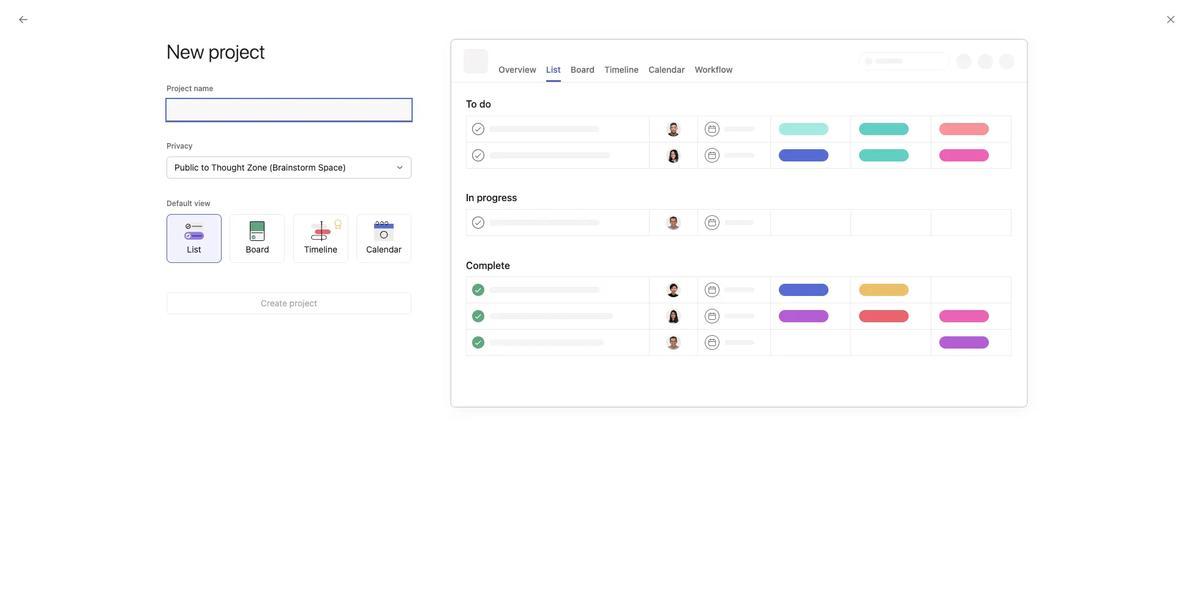 Task type: vqa. For each thing, say whether or not it's contained in the screenshot.
a within Send a message to kick off projects. Or discuss tasks. Or brainstorm ideas. You can also send messages from your email to
no



Task type: describe. For each thing, give the bounding box(es) containing it.
1 horizontal spatial calendar
[[649, 64, 685, 75]]

project for create project
[[290, 298, 317, 309]]

advertising
[[492, 309, 538, 319]]

1 vertical spatial timeline
[[304, 244, 337, 255]]

0 horizontal spatial board
[[246, 244, 269, 255]]

Project name text field
[[167, 99, 412, 121]]

bug image
[[407, 308, 421, 323]]

social
[[439, 309, 463, 319]]

project
[[167, 84, 192, 93]]

messages link
[[214, 58, 255, 74]]

in progress
[[466, 192, 517, 203]]

this is a preview of your project image
[[451, 39, 1028, 408]]

projects
[[394, 232, 440, 246]]

jm
[[718, 311, 728, 320]]

space)
[[318, 162, 346, 173]]

1 vertical spatial calendar
[[366, 244, 402, 255]]

overview link
[[162, 58, 200, 74]]

new project
[[439, 273, 486, 284]]

default
[[167, 199, 192, 208]]

workflow
[[695, 64, 733, 75]]

to do
[[466, 99, 491, 110]]

privacy
[[167, 141, 193, 151]]

view
[[194, 199, 210, 208]]

public to thought zone (brainstorm space)
[[175, 162, 346, 173]]

members (4)
[[394, 100, 466, 115]]

0 horizontal spatial overview
[[162, 58, 200, 68]]

all
[[470, 408, 479, 418]]



Task type: locate. For each thing, give the bounding box(es) containing it.
overview
[[162, 58, 200, 68], [499, 64, 536, 75]]

create project
[[261, 298, 317, 309]]

project
[[459, 273, 486, 284], [290, 298, 317, 309]]

1 horizontal spatial zone
[[247, 162, 267, 173]]

thought
[[162, 37, 208, 51], [211, 162, 245, 173]]

new
[[439, 273, 456, 284]]

zone up messages
[[211, 37, 239, 51]]

0 vertical spatial calendar
[[649, 64, 685, 75]]

1 vertical spatial project
[[290, 298, 317, 309]]

1 horizontal spatial thought
[[211, 162, 245, 173]]

zone left (brainstorm
[[247, 162, 267, 173]]

1 horizontal spatial board
[[571, 64, 595, 75]]

0 vertical spatial thought
[[162, 37, 208, 51]]

project down complete
[[459, 273, 486, 284]]

templates
[[394, 366, 451, 380]]

templates
[[481, 408, 521, 418]]

1 horizontal spatial timeline
[[605, 64, 639, 75]]

timeline
[[605, 64, 639, 75], [304, 244, 337, 255]]

thought right to on the left of page
[[211, 162, 245, 173]]

zone inside public to thought zone (brainstorm space) 'dropdown button'
[[247, 162, 267, 173]]

1 vertical spatial zone
[[247, 162, 267, 173]]

1 horizontal spatial list
[[546, 64, 561, 75]]

project inside button
[[290, 298, 317, 309]]

explore
[[439, 408, 468, 418]]

zone
[[211, 37, 239, 51], [247, 162, 267, 173]]

(brainstorm space)
[[242, 37, 349, 51]]

go back image
[[18, 15, 28, 25]]

0 vertical spatial zone
[[211, 37, 239, 51]]

0 vertical spatial board
[[571, 64, 595, 75]]

0 horizontal spatial calendar
[[366, 244, 402, 255]]

complete
[[466, 260, 510, 271]]

hide sidebar image
[[16, 10, 26, 20]]

0 horizontal spatial project
[[290, 298, 317, 309]]

thought zone (brainstorm space)
[[162, 37, 349, 51]]

0 horizontal spatial timeline
[[304, 244, 337, 255]]

1 horizontal spatial overview
[[499, 64, 536, 75]]

thought up overview link
[[162, 37, 208, 51]]

project name
[[167, 84, 213, 93]]

create
[[261, 298, 287, 309]]

close image
[[1166, 15, 1176, 25]]

create project button
[[167, 293, 412, 315]]

calendar
[[649, 64, 685, 75], [366, 244, 402, 255]]

0 horizontal spatial thought
[[162, 37, 208, 51]]

project for new project
[[459, 273, 486, 284]]

0 vertical spatial project
[[459, 273, 486, 284]]

list
[[546, 64, 561, 75], [187, 244, 201, 255]]

media
[[465, 309, 490, 319]]

0 vertical spatial timeline
[[605, 64, 639, 75]]

thought inside 'dropdown button'
[[211, 162, 245, 173]]

1 vertical spatial thought
[[211, 162, 245, 173]]

project right create
[[290, 298, 317, 309]]

1 vertical spatial board
[[246, 244, 269, 255]]

new project
[[167, 40, 265, 63]]

0 horizontal spatial zone
[[211, 37, 239, 51]]

name
[[194, 84, 213, 93]]

0 vertical spatial list
[[546, 64, 561, 75]]

0 horizontal spatial list
[[187, 244, 201, 255]]

(brainstorm
[[269, 162, 316, 173]]

board
[[571, 64, 595, 75], [246, 244, 269, 255]]

default view
[[167, 199, 210, 208]]

social media advertising
[[439, 309, 538, 319]]

public
[[175, 162, 199, 173]]

1 horizontal spatial project
[[459, 273, 486, 284]]

public to thought zone (brainstorm space) button
[[167, 157, 412, 179]]

explore all templates
[[439, 408, 521, 418]]

to
[[201, 162, 209, 173]]

messages
[[214, 58, 255, 68]]

1 vertical spatial list
[[187, 244, 201, 255]]



